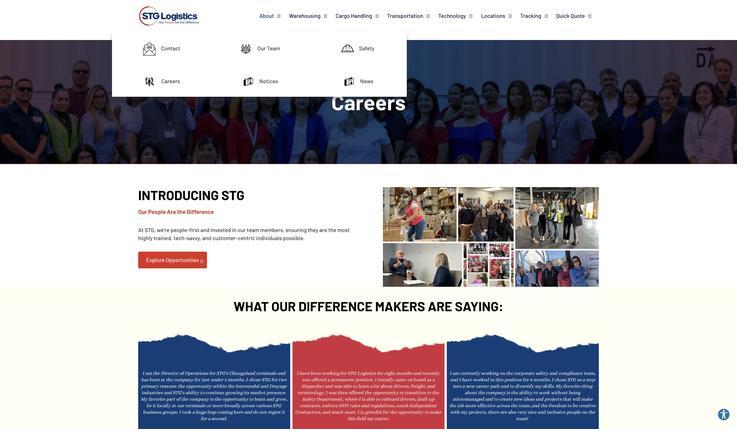 Task type: describe. For each thing, give the bounding box(es) containing it.
warehousing link
[[289, 12, 336, 19]]

"news #1 image
[[342, 77, 356, 87]]

people
[[148, 208, 166, 215]]

centric
[[238, 235, 255, 241]]

team
[[267, 45, 280, 52]]

quick
[[557, 12, 570, 19]]

at
[[138, 227, 144, 233]]

quote
[[571, 12, 585, 19]]

explore opportunities
[[146, 257, 199, 263]]

locations
[[481, 12, 505, 19]]

our team link
[[211, 34, 308, 64]]

contact link
[[113, 31, 210, 67]]

transportation
[[387, 12, 423, 19]]

tracking
[[521, 12, 541, 19]]

notices
[[259, 78, 278, 84]]

invested
[[211, 227, 231, 233]]

people-
[[171, 227, 189, 233]]

possible.
[[283, 235, 305, 241]]

1 vertical spatial and
[[203, 235, 211, 241]]

0 vertical spatial the
[[177, 208, 186, 215]]

i am currently working on the corporate safety and compliance team, and i have worked in this … image
[[447, 332, 599, 429]]

team
[[247, 227, 259, 233]]

saying:
[[455, 298, 504, 314]]

cargo
[[336, 12, 350, 19]]

careers inside about element
[[161, 78, 180, 84]]

are inside "at stg, we're people-first and invested in our team members, ensuring they are the most highly trained, tech-savvy, and customer-centric individuals possible."
[[320, 227, 327, 233]]

at stg, we're people-first and invested in our team members, ensuring they are the most highly trained, tech-savvy, and customer-centric individuals possible.
[[138, 227, 350, 241]]

collage of stg difference makers, our people image
[[383, 187, 599, 287]]

0 vertical spatial difference
[[187, 208, 214, 215]]

transportation link
[[387, 12, 439, 19]]

cargo handling
[[336, 12, 372, 19]]

1 horizontal spatial careers
[[331, 89, 406, 115]]

contact
[[161, 45, 180, 52]]

"team #1 image
[[239, 44, 253, 54]]

quick quote link
[[557, 12, 600, 19]]

"notices #1 image
[[241, 77, 255, 87]]

introducing stg
[[138, 187, 245, 203]]

customer-
[[213, 235, 238, 241]]

makers
[[375, 298, 425, 314]]

tracking link
[[521, 12, 557, 19]]

in
[[232, 227, 237, 233]]

stg
[[221, 187, 245, 203]]

safety link
[[309, 34, 406, 64]]

our for our team
[[257, 45, 266, 52]]

"careers #1 image
[[143, 77, 157, 87]]

highly
[[138, 235, 153, 241]]



Task type: locate. For each thing, give the bounding box(es) containing it.
1 vertical spatial careers
[[331, 89, 406, 115]]

our
[[257, 45, 266, 52], [138, 208, 147, 215]]

0 horizontal spatial are
[[320, 227, 327, 233]]

about element
[[112, 31, 407, 97]]

1 horizontal spatial our
[[257, 45, 266, 52]]

the right 'are'
[[177, 208, 186, 215]]

1 vertical spatial difference
[[299, 298, 373, 314]]

our left team
[[257, 45, 266, 52]]

individuals
[[256, 235, 282, 241]]

stg usa #1 image
[[137, 0, 201, 34]]

1 vertical spatial our
[[138, 208, 147, 215]]

1 horizontal spatial are
[[428, 298, 452, 314]]

stg,
[[145, 227, 156, 233]]

hard hat, safety #1 image
[[340, 44, 355, 54]]

notices link
[[211, 67, 308, 97]]

careers right "careers #1 image
[[161, 78, 180, 84]]

ensuring
[[286, 227, 307, 233]]

0 horizontal spatial difference
[[187, 208, 214, 215]]

and
[[201, 227, 209, 233], [203, 235, 211, 241]]

explore
[[146, 257, 165, 263]]

0 horizontal spatial careers
[[161, 78, 180, 84]]

careers down news
[[331, 89, 406, 115]]

news link
[[309, 67, 406, 97]]

what
[[234, 298, 269, 314]]

0 horizontal spatial our
[[238, 227, 246, 233]]

our inside about element
[[257, 45, 266, 52]]

tech-
[[174, 235, 187, 241]]

warehousing
[[289, 12, 321, 19]]

0 horizontal spatial our
[[138, 208, 147, 215]]

about
[[259, 12, 274, 19]]

1 horizontal spatial our
[[271, 298, 296, 314]]

technology link
[[439, 12, 481, 19]]

envelope icon #1 image
[[142, 42, 157, 56]]

quick quote
[[557, 12, 585, 19]]

introducing
[[138, 187, 219, 203]]

our team
[[257, 45, 280, 52]]

0 vertical spatial careers
[[161, 78, 180, 84]]

i am the director of operations for stg's chicagoland terminals and has been at the company for … image
[[138, 332, 290, 429]]

1 vertical spatial our
[[271, 298, 296, 314]]

trained,
[[154, 235, 172, 241]]

i have been working for stg logistics for eight months and recently was offered a permanent … image
[[293, 332, 445, 429]]

and right first
[[201, 227, 209, 233]]

0 vertical spatial are
[[320, 227, 327, 233]]

first
[[189, 227, 199, 233]]

the
[[177, 208, 186, 215], [328, 227, 336, 233]]

news
[[360, 78, 374, 84]]

and right the savvy,
[[203, 235, 211, 241]]

are
[[320, 227, 327, 233], [428, 298, 452, 314]]

our people are the difference
[[138, 208, 214, 215]]

1 vertical spatial are
[[428, 298, 452, 314]]

our left people
[[138, 208, 147, 215]]

explore opportunities link
[[138, 252, 207, 269]]

handling
[[351, 12, 372, 19]]

safety
[[359, 45, 375, 52]]

savvy,
[[187, 235, 201, 241]]

0 vertical spatial and
[[201, 227, 209, 233]]

careers link
[[113, 67, 210, 97]]

they
[[308, 227, 318, 233]]

difference
[[187, 208, 214, 215], [299, 298, 373, 314]]

0 vertical spatial our
[[238, 227, 246, 233]]

1 vertical spatial the
[[328, 227, 336, 233]]

our for our people are the difference
[[138, 208, 147, 215]]

opportunities
[[166, 257, 199, 263]]

0 horizontal spatial the
[[177, 208, 186, 215]]

technology
[[439, 12, 466, 19]]

are
[[167, 208, 176, 215]]

most
[[338, 227, 350, 233]]

our
[[238, 227, 246, 233], [271, 298, 296, 314]]

the left most
[[328, 227, 336, 233]]

1 horizontal spatial difference
[[299, 298, 373, 314]]

about link
[[259, 12, 289, 19]]

we're
[[157, 227, 170, 233]]

1 horizontal spatial the
[[328, 227, 336, 233]]

members,
[[260, 227, 285, 233]]

0 vertical spatial our
[[257, 45, 266, 52]]

cargo handling link
[[336, 12, 387, 19]]

what our difference makers are saying:
[[234, 298, 504, 314]]

our inside "at stg, we're people-first and invested in our team members, ensuring they are the most highly trained, tech-savvy, and customer-centric individuals possible."
[[238, 227, 246, 233]]

locations link
[[481, 12, 521, 19]]

careers
[[161, 78, 180, 84], [331, 89, 406, 115]]

the inside "at stg, we're people-first and invested in our team members, ensuring they are the most highly trained, tech-savvy, and customer-centric individuals possible."
[[328, 227, 336, 233]]



Task type: vqa. For each thing, say whether or not it's contained in the screenshot.
our
yes



